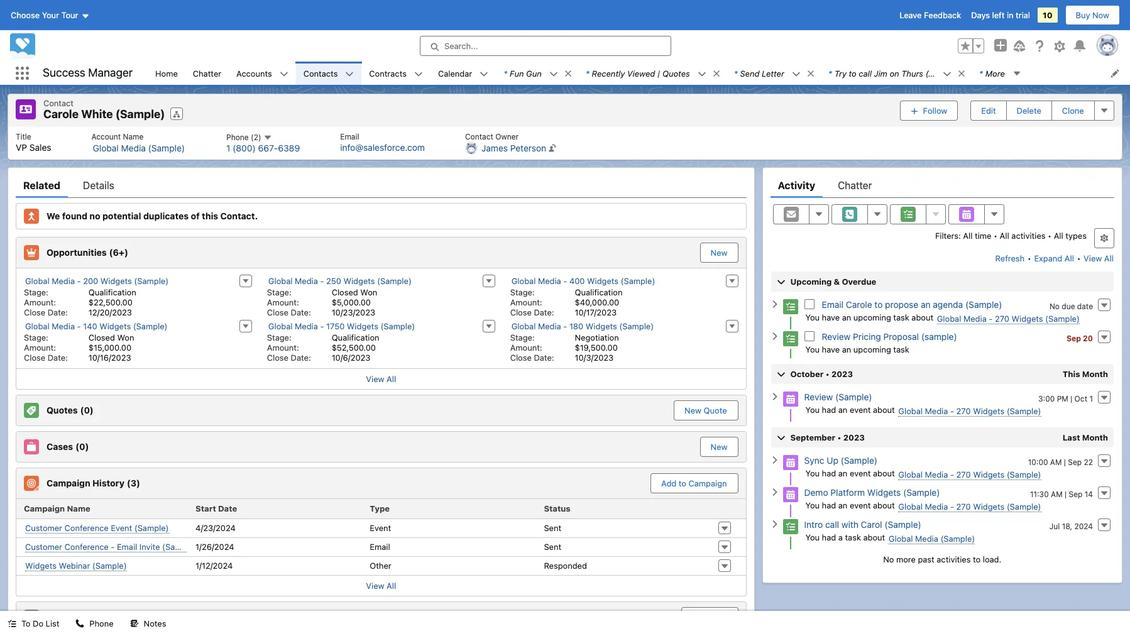 Task type: describe. For each thing, give the bounding box(es) containing it.
agenda
[[933, 299, 963, 310]]

(2)
[[251, 132, 261, 142]]

buy now button
[[1065, 5, 1120, 25]]

global media - 250 widgets (sample) element
[[259, 273, 503, 318]]

proposal
[[883, 331, 919, 342]]

had inside you had a task about global media (sample)
[[822, 532, 836, 542]]

close for $19,500.00 close date:
[[510, 352, 532, 362]]

customer for customer conference - email invite (sample) 1/26/2024
[[25, 541, 62, 551]]

files
[[47, 611, 67, 622]]

global media - 270 widgets (sample) link for sync up (sample)
[[898, 469, 1041, 480]]

close for $52,500.00 close date:
[[267, 352, 288, 362]]

widgets inside widgets webinar (sample) link
[[25, 560, 57, 570]]

* more
[[979, 68, 1005, 78]]

calendar list item
[[430, 62, 496, 85]]

10/23/2023
[[332, 307, 375, 317]]

global media (sample) link for about
[[889, 533, 975, 544]]

$15,000.00
[[89, 342, 131, 352]]

refresh • expand all • view all
[[995, 253, 1114, 263]]

10/17/2023
[[575, 307, 617, 317]]

related link
[[23, 173, 60, 198]]

you had an event about global media - 270 widgets (sample) for widgets
[[805, 500, 1041, 511]]

1 vertical spatial 1
[[1089, 394, 1093, 403]]

close for $5,000.00 close date:
[[267, 307, 288, 317]]

media inside the account name global media (sample)
[[121, 142, 146, 153]]

intro call with carol (sample)
[[804, 519, 921, 530]]

3:00 pm | oct 1
[[1038, 394, 1093, 403]]

review for review pricing proposal (sample)
[[822, 331, 851, 342]]

refresh button
[[995, 248, 1025, 268]]

account name global media (sample)
[[91, 132, 185, 153]]

delete button
[[1006, 100, 1052, 121]]

global inside the account name global media (sample)
[[93, 142, 119, 153]]

filters:
[[935, 230, 961, 240]]

global media - 270 widgets (sample) link for demo platform widgets (sample)
[[898, 501, 1041, 512]]

new for (0)
[[711, 442, 728, 452]]

$19,500.00
[[575, 342, 618, 352]]

date: for 10/3/2023
[[534, 352, 554, 362]]

1 vertical spatial carole
[[846, 299, 872, 310]]

| inside list
[[657, 68, 660, 78]]

stage: for global media - 180 widgets (sample)
[[510, 332, 535, 342]]

22
[[1084, 457, 1093, 467]]

to left propose
[[874, 299, 883, 310]]

to left load.
[[973, 554, 981, 564]]

you for 10:00
[[805, 468, 820, 478]]

global media - 250 widgets (sample)
[[268, 276, 412, 286]]

qualification for 400
[[575, 287, 622, 297]]

$15,000.00 close date:
[[24, 342, 131, 362]]

phone for phone
[[89, 618, 114, 628]]

to do list
[[21, 618, 59, 628]]

month for this month
[[1082, 369, 1108, 379]]

all inside the campaign history element
[[387, 580, 396, 590]]

to do list button
[[0, 611, 67, 636]]

james peterson link
[[481, 142, 546, 154]]

1 vertical spatial view all link
[[16, 368, 746, 389]]

choose your tour button
[[10, 5, 90, 25]]

vp
[[16, 142, 27, 152]]

campaign for campaign name
[[24, 503, 65, 513]]

2024
[[1074, 521, 1093, 531]]

* for * fun gun
[[504, 68, 507, 78]]

event image
[[783, 487, 798, 502]]

status element
[[539, 499, 713, 519]]

history
[[92, 477, 124, 488]]

email carole to propose an agenda (sample)
[[822, 299, 1002, 310]]

amount: inside global media - 250 widgets (sample) element
[[267, 297, 299, 307]]

start date element
[[191, 499, 365, 519]]

text default image left event icon on the right bottom of the page
[[770, 488, 779, 497]]

0 vertical spatial activities
[[1011, 230, 1046, 240]]

$19,500.00 close date:
[[510, 342, 618, 362]]

stage: for global media - 1750 widgets (sample)
[[267, 332, 291, 342]]

widgets inside global media - 200 widgets (sample) "link"
[[100, 276, 132, 286]]

campaign inside button
[[689, 478, 727, 488]]

- inside global media - 250 widgets (sample) link
[[320, 276, 324, 286]]

demo platform widgets (sample)
[[804, 487, 940, 497]]

contracts link
[[362, 62, 414, 85]]

1750
[[326, 321, 345, 331]]

20
[[1083, 333, 1093, 343]]

an up you have an upcoming task about global media - 270 widgets (sample)
[[921, 299, 931, 310]]

accounts
[[236, 68, 272, 78]]

an for 11:30 am | sep 14
[[838, 500, 847, 510]]

1/12/2024
[[196, 561, 233, 571]]

past
[[918, 554, 934, 564]]

more
[[896, 554, 916, 564]]

global media - 400 widgets (sample)
[[511, 276, 655, 286]]

invite
[[139, 541, 160, 551]]

success manager
[[43, 66, 133, 79]]

1 horizontal spatial chatter
[[838, 179, 872, 191]]

all right expand
[[1065, 253, 1074, 263]]

month for last month
[[1082, 432, 1108, 442]]

10:00
[[1028, 457, 1048, 467]]

task image for review
[[783, 331, 798, 346]]

400
[[569, 276, 585, 286]]

text default image inside calendar list item
[[480, 70, 488, 78]]

name for campaign name
[[67, 503, 90, 513]]

action element
[[713, 499, 746, 519]]

days
[[971, 10, 990, 20]]

media inside you had a task about global media (sample)
[[915, 533, 938, 543]]

10:00 am | sep 22
[[1028, 457, 1093, 467]]

global media - 400 widgets (sample) link
[[511, 276, 655, 286]]

0 horizontal spatial activities
[[937, 554, 971, 564]]

files element
[[16, 601, 746, 636]]

date: for 10/17/2023
[[534, 307, 554, 317]]

task inside you had a task about global media (sample)
[[845, 532, 861, 542]]

1/26/2024
[[196, 542, 234, 552]]

phone for phone (2)
[[226, 132, 249, 142]]

new for (6+)
[[711, 247, 728, 257]]

widgets inside global media - 140 widgets (sample) link
[[99, 321, 131, 331]]

new button for opportunities (6+)
[[700, 242, 738, 262]]

notes
[[144, 618, 166, 628]]

had for review
[[822, 404, 836, 414]]

no more past activities to load. status
[[770, 554, 1114, 564]]

type element
[[365, 499, 539, 519]]

review for review (sample)
[[804, 391, 833, 402]]

customer conference event (sample) link
[[25, 523, 169, 533]]

email for email
[[370, 542, 390, 552]]

date: for 10/6/2023
[[291, 352, 311, 362]]

4/23/2024
[[196, 523, 236, 533]]

letter
[[762, 68, 784, 78]]

text default image left "try"
[[806, 69, 815, 78]]

• left expand
[[1027, 253, 1031, 263]]

0 vertical spatial sep
[[1066, 333, 1081, 343]]

270 inside you have an upcoming task about global media - 270 widgets (sample)
[[995, 313, 1009, 323]]

an up october  •  2023
[[842, 344, 851, 354]]

$22,500.00
[[89, 297, 133, 307]]

• up the 'sync up (sample)' link
[[837, 432, 841, 442]]

recently
[[592, 68, 625, 78]]

- inside global media - 140 widgets (sample) link
[[77, 321, 81, 331]]

search... button
[[420, 36, 671, 56]]

view inside the campaign history element
[[366, 580, 384, 590]]

(sample) inside you have an upcoming task about global media - 270 widgets (sample)
[[1045, 313, 1080, 323]]

new button for cases (0)
[[700, 436, 738, 457]]

global media (sample) link for (sample)
[[93, 142, 185, 154]]

(6+)
[[109, 247, 128, 258]]

intro call with carol (sample) link
[[804, 519, 921, 530]]

demo platform widgets (sample) link
[[804, 487, 940, 497]]

stage: for global media - 200 widgets (sample)
[[24, 287, 48, 297]]

contact owner
[[465, 132, 519, 141]]

an for 10:00 am | sep 22
[[838, 468, 847, 478]]

270 for demo platform widgets (sample)
[[956, 501, 971, 511]]

sep for sync up (sample)
[[1068, 457, 1082, 467]]

(3)
[[127, 477, 140, 488]]

global media - 140 widgets (sample)
[[25, 321, 167, 331]]

no more past activities to load.
[[883, 554, 1001, 564]]

of
[[191, 210, 200, 221]]

1 vertical spatial view
[[366, 374, 384, 384]]

widgets inside global media - 180 widgets (sample) link
[[586, 321, 617, 331]]

add to campaign button
[[651, 474, 737, 492]]

chatter link for home "link"
[[185, 62, 229, 85]]

text default image inside notes button
[[130, 619, 139, 628]]

global inside "link"
[[25, 276, 49, 286]]

opportunities
[[47, 247, 107, 258]]

stage: for global media - 250 widgets (sample)
[[267, 287, 291, 297]]

jul 18, 2024
[[1049, 521, 1093, 531]]

you for 3:00
[[805, 404, 820, 414]]

add
[[661, 478, 676, 488]]

closed won amount: for $15,000.00
[[24, 332, 134, 352]]

text default image right letter
[[792, 70, 801, 78]]

have for you have an upcoming task about global media - 270 widgets (sample)
[[822, 312, 840, 322]]

4 list item from the left
[[821, 62, 972, 85]]

qualification for 200
[[89, 287, 136, 297]]

1 horizontal spatial event
[[370, 523, 391, 533]]

start
[[196, 503, 216, 513]]

phone (2)
[[226, 132, 263, 142]]

event for platform
[[850, 500, 871, 510]]

text default image inside the phone (2) popup button
[[263, 133, 272, 142]]

review pricing proposal (sample) link
[[822, 331, 957, 342]]

upcoming for you have an upcoming task
[[853, 344, 891, 354]]

days left in trial
[[971, 10, 1030, 20]]

type
[[370, 503, 390, 513]]

files (0)
[[47, 611, 82, 622]]

qualification for 1750
[[332, 332, 379, 342]]

global inside you have an upcoming task about global media - 270 widgets (sample)
[[937, 313, 961, 323]]

text default image left "sync"
[[770, 456, 779, 465]]

(0) for cases (0)
[[76, 441, 89, 452]]

left
[[992, 10, 1005, 20]]

now
[[1092, 10, 1109, 20]]

contacts list item
[[296, 62, 362, 85]]

0 vertical spatial view all link
[[1083, 248, 1114, 268]]

won for $5,000.00
[[360, 287, 377, 297]]

campaign name
[[24, 503, 90, 513]]

pricing
[[853, 331, 881, 342]]

qualification amount: for $52,500.00
[[267, 332, 379, 352]]

2 list item from the left
[[578, 62, 726, 85]]

cases
[[47, 441, 73, 452]]

widgets inside global media - 400 widgets (sample) link
[[587, 276, 618, 286]]

* for * try to call jim on thurs (sample)
[[828, 68, 832, 78]]

* for * send letter
[[734, 68, 738, 78]]

| for sync up (sample)
[[1064, 457, 1066, 467]]

* for * more
[[979, 68, 983, 78]]

jul
[[1049, 521, 1060, 531]]

send
[[740, 68, 760, 78]]

home
[[155, 68, 178, 78]]

- inside global media - 400 widgets (sample) link
[[563, 276, 567, 286]]

upcoming & overdue button
[[771, 271, 1114, 291]]

qualification amount: for $40,000.00
[[510, 287, 622, 307]]

had for demo
[[822, 500, 836, 510]]

due
[[1062, 301, 1075, 311]]

| for demo platform widgets (sample)
[[1065, 489, 1067, 499]]

1 you had an event about global media - 270 widgets (sample) from the top
[[805, 404, 1041, 416]]

you for 11:30
[[805, 500, 820, 510]]

october  •  2023
[[790, 369, 853, 379]]

pm
[[1057, 394, 1068, 403]]

widgets webinar (sample) link
[[25, 560, 127, 571]]

view all inside the campaign history element
[[366, 580, 396, 590]]



Task type: vqa. For each thing, say whether or not it's contained in the screenshot.


Task type: locate. For each thing, give the bounding box(es) containing it.
expand all button
[[1034, 248, 1075, 268]]

amount:
[[24, 297, 56, 307], [267, 297, 299, 307], [510, 297, 542, 307], [24, 342, 56, 352], [267, 342, 299, 352], [510, 342, 542, 352]]

(sample) inside you had a task about global media (sample)
[[941, 533, 975, 543]]

task image up october
[[783, 331, 798, 346]]

2 vertical spatial (0)
[[69, 611, 82, 622]]

2 sent from the top
[[544, 542, 561, 552]]

demo
[[804, 487, 828, 497]]

2 customer from the top
[[25, 541, 62, 551]]

text default image inside phone "button"
[[76, 619, 84, 628]]

amount: down $40,000.00 close date:
[[510, 342, 542, 352]]

0 vertical spatial closed
[[332, 287, 358, 297]]

270 for review (sample)
[[956, 406, 971, 416]]

quotes inside list
[[662, 68, 690, 78]]

stage: inside global media - 180 widgets (sample) element
[[510, 332, 535, 342]]

0 vertical spatial upcoming
[[853, 312, 891, 322]]

email up info@salesforce.com
[[340, 132, 359, 141]]

all left types
[[1054, 230, 1063, 240]]

event down type
[[370, 523, 391, 533]]

event image left "sync"
[[783, 455, 798, 470]]

stage: for global media - 400 widgets (sample)
[[510, 287, 535, 297]]

(0) inside files element
[[69, 611, 82, 622]]

1 vertical spatial review
[[804, 391, 833, 402]]

you down "sync"
[[805, 468, 820, 478]]

date: for 10/23/2023
[[291, 307, 311, 317]]

2 vertical spatial task image
[[783, 519, 798, 534]]

date: inside $52,500.00 close date:
[[291, 352, 311, 362]]

no for no more past activities to load.
[[883, 554, 894, 564]]

closed down global media - 250 widgets (sample) link
[[332, 287, 358, 297]]

carole down the overdue
[[846, 299, 872, 310]]

event image
[[783, 391, 798, 406], [783, 455, 798, 470]]

sep for demo platform widgets (sample)
[[1069, 489, 1082, 499]]

1 right the oct
[[1089, 394, 1093, 403]]

180
[[569, 321, 583, 331]]

an inside you have an upcoming task about global media - 270 widgets (sample)
[[842, 312, 851, 322]]

0 horizontal spatial no
[[883, 554, 894, 564]]

global media - 400 widgets (sample) element
[[503, 273, 746, 318]]

1 new button from the top
[[700, 242, 738, 262]]

you had an event about global media - 270 widgets (sample) for (sample)
[[805, 468, 1041, 479]]

account
[[91, 132, 121, 141]]

task image
[[783, 299, 798, 314], [783, 331, 798, 346], [783, 519, 798, 534]]

event
[[850, 404, 871, 414], [850, 468, 871, 478], [850, 500, 871, 510]]

list for leave feedback link
[[148, 62, 1130, 85]]

close inside $5,000.00 close date:
[[267, 307, 288, 317]]

propose
[[885, 299, 918, 310]]

stage: down global media - 400 widgets (sample) link
[[510, 287, 535, 297]]

customer for customer conference event (sample)
[[25, 523, 62, 533]]

title
[[16, 132, 31, 141]]

task down proposal
[[893, 344, 909, 354]]

status
[[544, 503, 570, 513]]

customer down campaign name
[[25, 523, 62, 533]]

2 vertical spatial sep
[[1069, 489, 1082, 499]]

0 horizontal spatial chatter
[[193, 68, 221, 78]]

1 conference from the top
[[64, 523, 109, 533]]

tab list up the filters:
[[770, 173, 1114, 198]]

1 horizontal spatial won
[[360, 287, 377, 297]]

0 vertical spatial sent
[[544, 523, 561, 533]]

stage: down $40,000.00 close date:
[[510, 332, 535, 342]]

event image for review
[[783, 391, 798, 406]]

conference down customer conference event (sample) link
[[64, 541, 109, 551]]

1 customer from the top
[[25, 523, 62, 533]]

carol
[[861, 519, 882, 530]]

0 horizontal spatial call
[[825, 519, 839, 530]]

(0) right the cases
[[76, 441, 89, 452]]

tab list containing activity
[[770, 173, 1114, 198]]

0 vertical spatial closed won amount:
[[267, 287, 377, 307]]

0 horizontal spatial global media (sample) link
[[93, 142, 185, 154]]

global media - 180 widgets (sample) element
[[503, 318, 746, 364]]

to right "add"
[[679, 478, 686, 488]]

4 * from the left
[[828, 68, 832, 78]]

(sample) inside 'customer conference - email invite (sample) 1/26/2024'
[[162, 541, 197, 551]]

0 horizontal spatial event
[[111, 523, 132, 533]]

all left time
[[963, 230, 973, 240]]

new button
[[700, 242, 738, 262], [700, 436, 738, 457]]

(800)
[[233, 143, 256, 154]]

name inside the account name global media (sample)
[[123, 132, 144, 141]]

date: inside $19,500.00 close date:
[[534, 352, 554, 362]]

close for $22,500.00 close date:
[[24, 307, 45, 317]]

upcoming for you have an upcoming task about global media - 270 widgets (sample)
[[853, 312, 891, 322]]

1 list item from the left
[[496, 62, 578, 85]]

event for (sample)
[[850, 404, 871, 414]]

(0) right files on the left bottom of page
[[69, 611, 82, 622]]

had for sync
[[822, 468, 836, 478]]

view all link
[[1083, 248, 1114, 268], [16, 368, 746, 389], [16, 575, 746, 595]]

won inside global media - 140 widgets (sample) element
[[117, 332, 134, 342]]

to inside button
[[679, 478, 686, 488]]

text default image
[[564, 69, 572, 78], [712, 69, 721, 78], [957, 69, 966, 78], [345, 70, 354, 78], [414, 70, 423, 78], [549, 70, 558, 78], [697, 70, 706, 78], [943, 70, 951, 78], [770, 300, 779, 309], [770, 332, 779, 341], [770, 392, 779, 401], [770, 520, 779, 529], [8, 619, 16, 628], [76, 619, 84, 628], [130, 619, 139, 628]]

widgets inside you have an upcoming task about global media - 270 widgets (sample)
[[1012, 313, 1043, 323]]

amount: down $5,000.00 close date:
[[267, 342, 299, 352]]

2 view all from the top
[[366, 580, 396, 590]]

leave feedback link
[[899, 10, 961, 20]]

$5,000.00 close date:
[[267, 297, 371, 317]]

tab list down 'info@salesforce.com' link
[[16, 173, 746, 198]]

upcoming inside you have an upcoming task about global media - 270 widgets (sample)
[[853, 312, 891, 322]]

conference for -
[[64, 541, 109, 551]]

am right 10:00
[[1050, 457, 1062, 467]]

text default image inside accounts list item
[[280, 70, 288, 78]]

(sample) inside "link"
[[134, 276, 169, 286]]

0 horizontal spatial carole
[[43, 107, 79, 121]]

all
[[963, 230, 973, 240], [1000, 230, 1009, 240], [1054, 230, 1063, 240], [1065, 253, 1074, 263], [1104, 253, 1114, 263], [387, 374, 396, 384], [387, 580, 396, 590]]

closed for 140
[[89, 332, 115, 342]]

qualification amount: inside global media - 200 widgets (sample) element
[[24, 287, 136, 307]]

2 you from the top
[[805, 344, 820, 354]]

date: inside $5,000.00 close date:
[[291, 307, 311, 317]]

clone button
[[1051, 100, 1095, 121]]

list
[[148, 62, 1130, 85], [8, 127, 1122, 159]]

* left "try"
[[828, 68, 832, 78]]

chatter link
[[185, 62, 229, 85], [838, 173, 872, 198]]

1 vertical spatial closed won amount:
[[24, 332, 134, 352]]

contact
[[43, 98, 74, 108], [465, 132, 493, 141]]

0 horizontal spatial name
[[67, 503, 90, 513]]

you for no
[[805, 312, 820, 322]]

global
[[93, 142, 119, 153], [25, 276, 49, 286], [268, 276, 293, 286], [511, 276, 536, 286], [937, 313, 961, 323], [25, 321, 49, 331], [268, 321, 293, 331], [511, 321, 536, 331], [898, 406, 923, 416], [898, 469, 923, 479], [898, 501, 923, 511], [889, 533, 913, 543]]

accounts list item
[[229, 62, 296, 85]]

date: inside $22,500.00 close date:
[[48, 307, 68, 317]]

• right time
[[994, 230, 997, 240]]

sent for event
[[544, 523, 561, 533]]

start date
[[196, 503, 237, 513]]

text default image up 667-
[[263, 133, 272, 142]]

1 event from the top
[[850, 404, 871, 414]]

to
[[849, 68, 856, 78], [874, 299, 883, 310], [679, 478, 686, 488], [973, 554, 981, 564]]

email up other
[[370, 542, 390, 552]]

have inside you have an upcoming task about global media - 270 widgets (sample)
[[822, 312, 840, 322]]

3 you from the top
[[805, 404, 820, 414]]

2 conference from the top
[[64, 541, 109, 551]]

review up you have an upcoming task on the bottom of page
[[822, 331, 851, 342]]

250
[[326, 276, 341, 286]]

1 vertical spatial am
[[1051, 489, 1063, 499]]

about for (sample)
[[873, 404, 895, 414]]

0 vertical spatial contact
[[43, 98, 74, 108]]

global media - 200 widgets (sample)
[[25, 276, 169, 286]]

manager
[[88, 66, 133, 79]]

task down propose
[[893, 312, 909, 322]]

negotiation
[[575, 332, 619, 342]]

$22,500.00 close date:
[[24, 297, 133, 317]]

0 vertical spatial carole
[[43, 107, 79, 121]]

1 vertical spatial closed
[[89, 332, 115, 342]]

stage: down opportunities icon
[[24, 287, 48, 297]]

sent for email
[[544, 542, 561, 552]]

conference
[[64, 523, 109, 533], [64, 541, 109, 551]]

had left a on the bottom of the page
[[822, 532, 836, 542]]

1 vertical spatial 2023
[[843, 432, 865, 442]]

quotes inside related tab panel
[[47, 405, 78, 415]]

1 vertical spatial global media (sample) link
[[889, 533, 975, 544]]

1 vertical spatial new
[[684, 405, 701, 415]]

amount: for global media - 200 widgets (sample)
[[24, 297, 56, 307]]

campaign down the campaign history (3) at the left of page
[[24, 503, 65, 513]]

media inside "link"
[[52, 276, 75, 286]]

2 vertical spatial you had an event about global media - 270 widgets (sample)
[[805, 500, 1041, 511]]

closed won amount: for $5,000.00
[[267, 287, 377, 307]]

1 horizontal spatial name
[[123, 132, 144, 141]]

close for $40,000.00 close date:
[[510, 307, 532, 317]]

close inside $40,000.00 close date:
[[510, 307, 532, 317]]

3 event from the top
[[850, 500, 871, 510]]

qualification amount: for $22,500.00
[[24, 287, 136, 307]]

1 horizontal spatial phone
[[226, 132, 249, 142]]

qualification amount: down 400
[[510, 287, 622, 307]]

name inside the campaign history element
[[67, 503, 90, 513]]

delete
[[1017, 105, 1041, 115]]

tour
[[61, 10, 78, 20]]

chatter
[[193, 68, 221, 78], [838, 179, 872, 191]]

- inside global media - 200 widgets (sample) "link"
[[77, 276, 81, 286]]

task image for email
[[783, 299, 798, 314]]

task for you have an upcoming task about global media - 270 widgets (sample)
[[893, 312, 909, 322]]

customer conference event (sample)
[[25, 523, 169, 533]]

1 upcoming from the top
[[853, 312, 891, 322]]

stage: inside global media - 1750 widgets (sample) element
[[267, 332, 291, 342]]

closed won amount: down 140
[[24, 332, 134, 352]]

2023 for october  •  2023
[[832, 369, 853, 379]]

global media - 140 widgets (sample) element
[[16, 318, 259, 364]]

1 inside list
[[226, 143, 230, 154]]

am for demo platform widgets (sample)
[[1051, 489, 1063, 499]]

closed won amount: inside global media - 140 widgets (sample) element
[[24, 332, 134, 352]]

4 you from the top
[[805, 468, 820, 478]]

won inside global media - 250 widgets (sample) element
[[360, 287, 377, 297]]

global media - 270 widgets (sample) link for review (sample)
[[898, 406, 1041, 416]]

0 vertical spatial won
[[360, 287, 377, 297]]

1 vertical spatial sent
[[544, 542, 561, 552]]

global media - 270 widgets (sample) link
[[937, 313, 1080, 324], [898, 406, 1041, 416], [898, 469, 1041, 480], [898, 501, 1041, 512]]

media inside you have an upcoming task about global media - 270 widgets (sample)
[[963, 313, 987, 323]]

0 horizontal spatial phone
[[89, 618, 114, 628]]

global media - 200 widgets (sample) link
[[25, 276, 169, 286]]

quotes image
[[24, 403, 39, 418]]

conference inside 'customer conference - email invite (sample) 1/26/2024'
[[64, 541, 109, 551]]

thurs
[[901, 68, 923, 78]]

1 horizontal spatial contact
[[465, 132, 493, 141]]

task right a on the bottom of the page
[[845, 532, 861, 542]]

amount: down global media - 250 widgets (sample) link
[[267, 297, 299, 307]]

cases image
[[24, 439, 39, 454]]

1 vertical spatial won
[[117, 332, 134, 342]]

0 vertical spatial chatter link
[[185, 62, 229, 85]]

- inside global media - 180 widgets (sample) link
[[563, 321, 567, 331]]

(0) for files (0)
[[69, 611, 82, 622]]

stage: down global media - 250 widgets (sample) link
[[267, 287, 291, 297]]

quotes right 'quotes' 'icon'
[[47, 405, 78, 415]]

event down the review (sample)
[[850, 404, 871, 414]]

0 vertical spatial no
[[1050, 301, 1060, 311]]

no
[[1050, 301, 1060, 311], [883, 554, 894, 564]]

date: for 12/20/2023
[[48, 307, 68, 317]]

1 vertical spatial (0)
[[76, 441, 89, 452]]

1 horizontal spatial closed won amount:
[[267, 287, 377, 307]]

chatter inside list
[[193, 68, 221, 78]]

270 for sync up (sample)
[[956, 469, 971, 479]]

choose
[[11, 10, 40, 20]]

1 horizontal spatial no
[[1050, 301, 1060, 311]]

tab list for files element
[[16, 173, 746, 198]]

(0) for quotes (0)
[[80, 405, 94, 415]]

stage: inside global media - 200 widgets (sample) element
[[24, 287, 48, 297]]

* left recently
[[586, 68, 589, 78]]

no due date
[[1050, 301, 1093, 311]]

0 vertical spatial view
[[1084, 253, 1102, 263]]

no for no due date
[[1050, 301, 1060, 311]]

widgets inside global media - 250 widgets (sample) link
[[343, 276, 375, 286]]

contact for contact
[[43, 98, 74, 108]]

3 had from the top
[[822, 500, 836, 510]]

1 left "(800)"
[[226, 143, 230, 154]]

1 horizontal spatial qualification amount:
[[267, 332, 379, 352]]

to inside list
[[849, 68, 856, 78]]

2 upcoming from the top
[[853, 344, 891, 354]]

0 vertical spatial new button
[[700, 242, 738, 262]]

sep left 14 in the bottom right of the page
[[1069, 489, 1082, 499]]

$52,500.00 close date:
[[267, 342, 376, 362]]

contact for contact owner
[[465, 132, 493, 141]]

upcoming up the pricing
[[853, 312, 891, 322]]

webinar
[[59, 560, 90, 570]]

1 horizontal spatial tab list
[[770, 173, 1114, 198]]

qualification down global media - 200 widgets (sample) "link"
[[89, 287, 136, 297]]

global media - 140 widgets (sample) link
[[25, 321, 167, 332]]

1 horizontal spatial call
[[859, 68, 872, 78]]

task image down upcoming
[[783, 299, 798, 314]]

list containing home
[[148, 62, 1130, 85]]

4 had from the top
[[822, 532, 836, 542]]

about
[[912, 312, 933, 322], [873, 404, 895, 414], [873, 468, 895, 478], [873, 500, 895, 510], [863, 532, 885, 542]]

qualification inside 'global media - 400 widgets (sample)' element
[[575, 287, 622, 297]]

0 horizontal spatial qualification
[[89, 287, 136, 297]]

leave
[[899, 10, 922, 20]]

1 vertical spatial chatter link
[[838, 173, 872, 198]]

an for 3:00 pm | oct 1
[[838, 404, 847, 414]]

0 vertical spatial list
[[148, 62, 1130, 85]]

list containing vp sales
[[8, 127, 1122, 159]]

campaign history element
[[16, 467, 746, 596]]

call inside list item
[[859, 68, 872, 78]]

you inside you had a task about global media (sample)
[[805, 532, 820, 542]]

an for no due date
[[842, 312, 851, 322]]

0 horizontal spatial tab list
[[16, 173, 746, 198]]

view
[[1084, 253, 1102, 263], [366, 374, 384, 384], [366, 580, 384, 590]]

you had an event about global media - 270 widgets (sample)
[[805, 404, 1041, 416], [805, 468, 1041, 479], [805, 500, 1041, 511]]

you
[[805, 312, 820, 322], [805, 344, 820, 354], [805, 404, 820, 414], [805, 468, 820, 478], [805, 500, 820, 510], [805, 532, 820, 542]]

notes button
[[122, 611, 174, 636]]

an down "platform"
[[838, 500, 847, 510]]

amount: for global media - 180 widgets (sample)
[[510, 342, 542, 352]]

contact image
[[16, 99, 36, 119]]

group
[[958, 38, 984, 53]]

chatter link right the home
[[185, 62, 229, 85]]

phone inside popup button
[[226, 132, 249, 142]]

details link
[[83, 173, 114, 198]]

chatter right activity
[[838, 179, 872, 191]]

fun
[[510, 68, 524, 78]]

task for you have an upcoming task
[[893, 344, 909, 354]]

2 month from the top
[[1082, 432, 1108, 442]]

sep 20
[[1066, 333, 1093, 343]]

email inside email info@salesforce.com
[[340, 132, 359, 141]]

close for $15,000.00 close date:
[[24, 352, 45, 362]]

you down "demo"
[[805, 500, 820, 510]]

text default image right the calendar
[[480, 70, 488, 78]]

date: up global media - 1750 widgets (sample)
[[291, 307, 311, 317]]

review (sample) link
[[804, 391, 872, 402]]

1 horizontal spatial activities
[[1011, 230, 1046, 240]]

0 vertical spatial view all
[[366, 374, 396, 384]]

* fun gun
[[504, 68, 542, 78]]

tab list containing related
[[16, 173, 746, 198]]

1 horizontal spatial global media (sample) link
[[889, 533, 975, 544]]

amount: for global media - 400 widgets (sample)
[[510, 297, 542, 307]]

name up customer conference event (sample)
[[67, 503, 90, 513]]

other
[[370, 561, 391, 571]]

event image down october
[[783, 391, 798, 406]]

global media - 250 widgets (sample) link
[[268, 276, 412, 286]]

conference for event
[[64, 523, 109, 533]]

1 vertical spatial event
[[850, 468, 871, 478]]

responded
[[544, 561, 587, 571]]

1 had from the top
[[822, 404, 836, 414]]

(sample)
[[925, 68, 960, 78], [115, 107, 165, 121], [148, 142, 185, 153], [134, 276, 169, 286], [377, 276, 412, 286], [621, 276, 655, 286], [965, 299, 1002, 310], [1045, 313, 1080, 323], [133, 321, 167, 331], [381, 321, 415, 331], [619, 321, 654, 331], [835, 391, 872, 402], [1007, 406, 1041, 416], [841, 455, 877, 465], [1007, 469, 1041, 479], [903, 487, 940, 497], [1007, 501, 1041, 511], [885, 519, 921, 530], [134, 523, 169, 533], [941, 533, 975, 543], [162, 541, 197, 551], [92, 560, 127, 570]]

date: down global media - 180 widgets (sample) link
[[534, 352, 554, 362]]

1 vertical spatial chatter
[[838, 179, 872, 191]]

email down upcoming & overdue
[[822, 299, 843, 310]]

you have an upcoming task
[[805, 344, 909, 354]]

0 horizontal spatial closed won amount:
[[24, 332, 134, 352]]

september
[[790, 432, 835, 442]]

- inside 'customer conference - email invite (sample) 1/26/2024'
[[111, 541, 115, 551]]

all right the 'expand all' button
[[1104, 253, 1114, 263]]

0 horizontal spatial qualification amount:
[[24, 287, 136, 307]]

an down the 'sync up (sample)' link
[[838, 468, 847, 478]]

qualification amount: inside global media - 1750 widgets (sample) element
[[267, 332, 379, 352]]

review
[[822, 331, 851, 342], [804, 391, 833, 402]]

1
[[226, 143, 230, 154], [1089, 394, 1093, 403]]

am for sync up (sample)
[[1050, 457, 1062, 467]]

1 you from the top
[[805, 312, 820, 322]]

about inside you have an upcoming task about global media - 270 widgets (sample)
[[912, 312, 933, 322]]

customer inside 'customer conference - email invite (sample) 1/26/2024'
[[25, 541, 62, 551]]

details
[[83, 179, 114, 191]]

close inside $52,500.00 close date:
[[267, 352, 288, 362]]

activity
[[778, 179, 815, 191]]

contact inside list
[[465, 132, 493, 141]]

2 vertical spatial new
[[711, 442, 728, 452]]

name for account name global media (sample)
[[123, 132, 144, 141]]

0 vertical spatial task image
[[783, 299, 798, 314]]

won for $15,000.00
[[117, 332, 134, 342]]

last
[[1063, 432, 1080, 442]]

campaign for campaign history (3)
[[47, 477, 90, 488]]

- inside global media - 1750 widgets (sample) link
[[320, 321, 324, 331]]

1 vertical spatial phone
[[89, 618, 114, 628]]

• down types
[[1077, 253, 1081, 263]]

1 have from the top
[[822, 312, 840, 322]]

0 vertical spatial month
[[1082, 369, 1108, 379]]

1 vertical spatial no
[[883, 554, 894, 564]]

1 vertical spatial new button
[[700, 436, 738, 457]]

1 event image from the top
[[783, 391, 798, 406]]

3 list item from the left
[[726, 62, 821, 85]]

(sample) inside the account name global media (sample)
[[148, 142, 185, 153]]

1 task image from the top
[[783, 299, 798, 314]]

2 vertical spatial view all link
[[16, 575, 746, 595]]

list for home "link"
[[8, 127, 1122, 159]]

0 vertical spatial global media (sample) link
[[93, 142, 185, 154]]

close inside $19,500.00 close date:
[[510, 352, 532, 362]]

qualification
[[89, 287, 136, 297], [575, 287, 622, 297], [332, 332, 379, 342]]

1 vertical spatial customer
[[25, 541, 62, 551]]

about inside you had a task about global media (sample)
[[863, 532, 885, 542]]

this
[[202, 210, 218, 221]]

date: inside $15,000.00 close date:
[[48, 352, 68, 362]]

stage: inside global media - 250 widgets (sample) element
[[267, 287, 291, 297]]

list item
[[496, 62, 578, 85], [578, 62, 726, 85], [726, 62, 821, 85], [821, 62, 972, 85]]

won up 10/23/2023
[[360, 287, 377, 297]]

load.
[[983, 554, 1001, 564]]

qualification inside global media - 200 widgets (sample) element
[[89, 287, 136, 297]]

contracts list item
[[362, 62, 430, 85]]

stage: down $5,000.00 close date:
[[267, 332, 291, 342]]

widgets inside global media - 1750 widgets (sample) link
[[347, 321, 378, 331]]

0 vertical spatial name
[[123, 132, 144, 141]]

global inside you had a task about global media (sample)
[[889, 533, 913, 543]]

expand
[[1034, 253, 1062, 263]]

closed for 250
[[332, 287, 358, 297]]

1 vertical spatial call
[[825, 519, 839, 530]]

amount: inside global media - 1750 widgets (sample) element
[[267, 342, 299, 352]]

phone inside "button"
[[89, 618, 114, 628]]

email for email info@salesforce.com
[[340, 132, 359, 141]]

0 horizontal spatial contact
[[43, 98, 74, 108]]

1 month from the top
[[1082, 369, 1108, 379]]

you have an upcoming task about global media - 270 widgets (sample)
[[805, 312, 1080, 323]]

0 vertical spatial quotes
[[662, 68, 690, 78]]

2 vertical spatial task
[[845, 532, 861, 542]]

0 horizontal spatial won
[[117, 332, 134, 342]]

all down global media - 1750 widgets (sample) element
[[387, 374, 396, 384]]

closed down global media - 140 widgets (sample) link
[[89, 332, 115, 342]]

sep left the 22
[[1068, 457, 1082, 467]]

text default image right accounts at the left
[[280, 70, 288, 78]]

all right time
[[1000, 230, 1009, 240]]

2 tab list from the left
[[770, 173, 1114, 198]]

you inside you have an upcoming task about global media - 270 widgets (sample)
[[805, 312, 820, 322]]

text default image inside contracts list item
[[414, 70, 423, 78]]

0 vertical spatial have
[[822, 312, 840, 322]]

global media (sample) link down "account"
[[93, 142, 185, 154]]

text default image right more
[[1012, 69, 1021, 78]]

1 (800) 667-6389 link
[[226, 143, 300, 154]]

all down other
[[387, 580, 396, 590]]

5 * from the left
[[979, 68, 983, 78]]

12/20/2023
[[89, 307, 132, 317]]

clone
[[1062, 105, 1084, 115]]

had down up
[[822, 468, 836, 478]]

3 * from the left
[[734, 68, 738, 78]]

2 had from the top
[[822, 468, 836, 478]]

sent up responded
[[544, 542, 561, 552]]

2 have from the top
[[822, 344, 840, 354]]

2 vertical spatial event
[[850, 500, 871, 510]]

jim
[[874, 68, 887, 78]]

qualification down global media - 1750 widgets (sample) link
[[332, 332, 379, 342]]

0 vertical spatial task
[[893, 312, 909, 322]]

1 vertical spatial contact
[[465, 132, 493, 141]]

phone button
[[68, 611, 121, 636]]

2 * from the left
[[586, 68, 589, 78]]

tab list
[[16, 173, 746, 198], [770, 173, 1114, 198]]

time
[[975, 230, 991, 240]]

activities up refresh button
[[1011, 230, 1046, 240]]

email inside 'customer conference - email invite (sample) 1/26/2024'
[[117, 541, 137, 551]]

about for platform
[[873, 500, 895, 510]]

- inside you have an upcoming task about global media - 270 widgets (sample)
[[989, 313, 993, 323]]

stage: inside 'global media - 400 widgets (sample)' element
[[510, 287, 535, 297]]

0 vertical spatial phone
[[226, 132, 249, 142]]

amount: inside global media - 140 widgets (sample) element
[[24, 342, 56, 352]]

we found no potential duplicates of this contact.
[[47, 210, 258, 221]]

0 vertical spatial event image
[[783, 391, 798, 406]]

this
[[1063, 369, 1080, 379]]

| right "pm"
[[1070, 394, 1072, 403]]

0 vertical spatial new
[[711, 247, 728, 257]]

* left 'send'
[[734, 68, 738, 78]]

3 you had an event about global media - 270 widgets (sample) from the top
[[805, 500, 1041, 511]]

you up september
[[805, 404, 820, 414]]

month right last
[[1082, 432, 1108, 442]]

close inside $22,500.00 close date:
[[24, 307, 45, 317]]

| for review (sample)
[[1070, 394, 1072, 403]]

2023 for september  •  2023
[[843, 432, 865, 442]]

2 new button from the top
[[700, 436, 738, 457]]

campaign up action element
[[689, 478, 727, 488]]

am right 11:30
[[1051, 489, 1063, 499]]

(0)
[[80, 405, 94, 415], [76, 441, 89, 452], [69, 611, 82, 622]]

global media - 1750 widgets (sample) element
[[259, 318, 503, 364]]

1 view all from the top
[[366, 374, 396, 384]]

duplicates
[[143, 210, 189, 221]]

amount: inside global media - 200 widgets (sample) element
[[24, 297, 56, 307]]

2 vertical spatial view
[[366, 580, 384, 590]]

date: left 10/6/2023
[[291, 352, 311, 362]]

no left due
[[1050, 301, 1060, 311]]

1 horizontal spatial chatter link
[[838, 173, 872, 198]]

month right this
[[1082, 369, 1108, 379]]

closed inside global media - 140 widgets (sample) element
[[89, 332, 115, 342]]

1 vertical spatial you had an event about global media - 270 widgets (sample)
[[805, 468, 1041, 479]]

1 vertical spatial activities
[[937, 554, 971, 564]]

platform
[[830, 487, 865, 497]]

* left more
[[979, 68, 983, 78]]

3 task image from the top
[[783, 519, 798, 534]]

related tab panel
[[16, 198, 746, 636]]

0 vertical spatial chatter
[[193, 68, 221, 78]]

carole
[[43, 107, 79, 121], [846, 299, 872, 310]]

0 vertical spatial conference
[[64, 523, 109, 533]]

(0) up cases (0)
[[80, 405, 94, 415]]

global media - 200 widgets (sample) element
[[16, 273, 259, 318]]

have for you have an upcoming task
[[822, 344, 840, 354]]

amount: inside negotiation amount:
[[510, 342, 542, 352]]

carole white (sample)
[[43, 107, 165, 121]]

2 event from the top
[[850, 468, 871, 478]]

date: inside $40,000.00 close date:
[[534, 307, 554, 317]]

1 vertical spatial view all
[[366, 580, 396, 590]]

|
[[657, 68, 660, 78], [1070, 394, 1072, 403], [1064, 457, 1066, 467], [1065, 489, 1067, 499]]

had down "demo"
[[822, 500, 836, 510]]

search...
[[444, 41, 478, 51]]

text default image inside "to do list" "button"
[[8, 619, 16, 628]]

1 vertical spatial event image
[[783, 455, 798, 470]]

1 vertical spatial conference
[[64, 541, 109, 551]]

| left the 22
[[1064, 457, 1066, 467]]

* try to call jim on thurs (sample)
[[828, 68, 960, 78]]

* left fun
[[504, 68, 507, 78]]

1 vertical spatial sep
[[1068, 457, 1082, 467]]

have down upcoming & overdue
[[822, 312, 840, 322]]

phone right files (0)
[[89, 618, 114, 628]]

event down demo platform widgets (sample) at the bottom of the page
[[850, 500, 871, 510]]

opportunities image
[[24, 245, 39, 260]]

event image for sync
[[783, 455, 798, 470]]

amount: inside 'global media - 400 widgets (sample)' element
[[510, 297, 542, 307]]

0 horizontal spatial closed
[[89, 332, 115, 342]]

667-
[[258, 143, 278, 154]]

1 * from the left
[[504, 68, 507, 78]]

1 vertical spatial task image
[[783, 331, 798, 346]]

2 you had an event about global media - 270 widgets (sample) from the top
[[805, 468, 1041, 479]]

amount: for global media - 1750 widgets (sample)
[[267, 342, 299, 352]]

qualification inside global media - 1750 widgets (sample) element
[[332, 332, 379, 342]]

0 vertical spatial 1
[[226, 143, 230, 154]]

we
[[47, 210, 60, 221]]

2 event image from the top
[[783, 455, 798, 470]]

task inside you have an upcoming task about global media - 270 widgets (sample)
[[893, 312, 909, 322]]

1 sent from the top
[[544, 523, 561, 533]]

2 horizontal spatial qualification
[[575, 287, 622, 297]]

• up expand
[[1048, 230, 1052, 240]]

text default image
[[806, 69, 815, 78], [1012, 69, 1021, 78], [280, 70, 288, 78], [480, 70, 488, 78], [792, 70, 801, 78], [263, 133, 272, 142], [770, 456, 779, 465], [770, 488, 779, 497]]

task image left the intro
[[783, 519, 798, 534]]

1 horizontal spatial quotes
[[662, 68, 690, 78]]

1 vertical spatial have
[[822, 344, 840, 354]]

6 you from the top
[[805, 532, 820, 542]]

date: down global media - 140 widgets (sample) link
[[48, 352, 68, 362]]

5 you from the top
[[805, 500, 820, 510]]

contact up james
[[465, 132, 493, 141]]

text default image inside contacts list item
[[345, 70, 354, 78]]

2 task image from the top
[[783, 331, 798, 346]]

event for up
[[850, 468, 871, 478]]

0 horizontal spatial 1
[[226, 143, 230, 154]]

refresh
[[995, 253, 1025, 263]]

qualification amount: inside 'global media - 400 widgets (sample)' element
[[510, 287, 622, 307]]

1 tab list from the left
[[16, 173, 746, 198]]

2 horizontal spatial qualification amount:
[[510, 287, 622, 307]]

campaign name element
[[16, 499, 191, 519]]

phone up "(800)"
[[226, 132, 249, 142]]

you for jul
[[805, 532, 820, 542]]

1 vertical spatial task
[[893, 344, 909, 354]]

• right october
[[826, 369, 829, 379]]

•
[[994, 230, 997, 240], [1048, 230, 1052, 240], [1027, 253, 1031, 263], [1077, 253, 1081, 263], [826, 369, 829, 379], [837, 432, 841, 442]]



